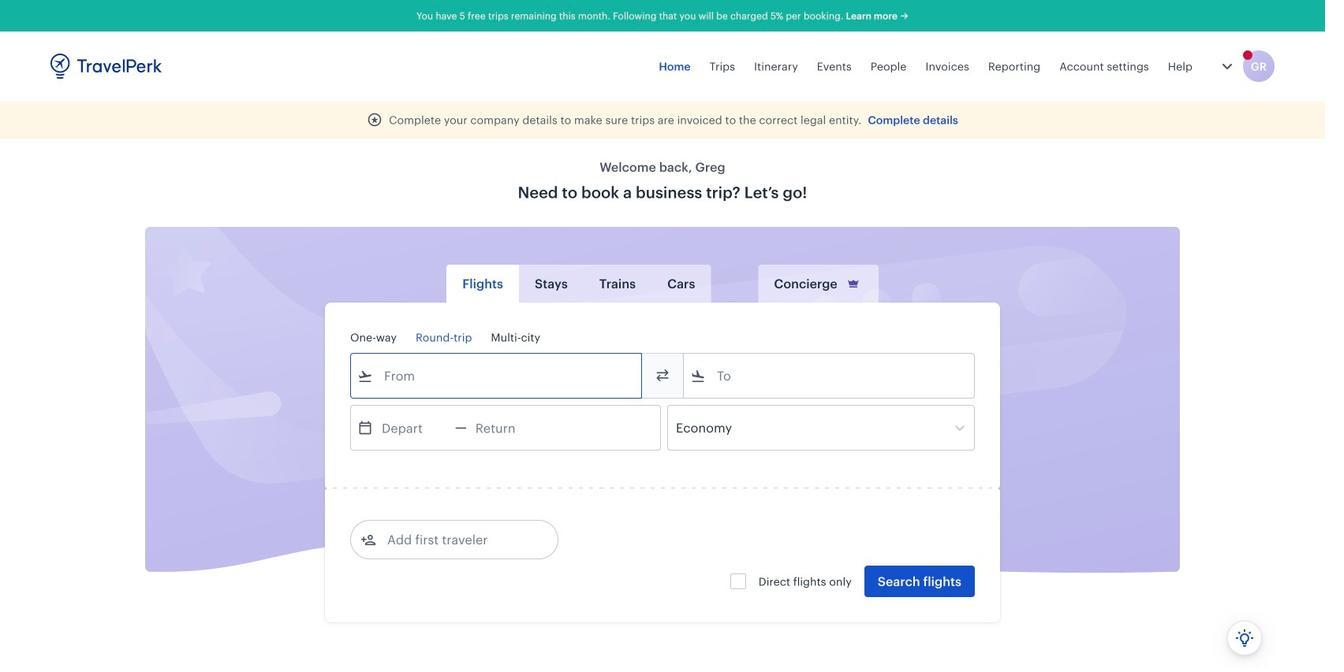 Task type: describe. For each thing, give the bounding box(es) containing it.
Add first traveler search field
[[376, 528, 540, 553]]

Depart text field
[[373, 406, 455, 450]]

To search field
[[706, 364, 954, 389]]

Return text field
[[467, 406, 549, 450]]

From search field
[[373, 364, 621, 389]]



